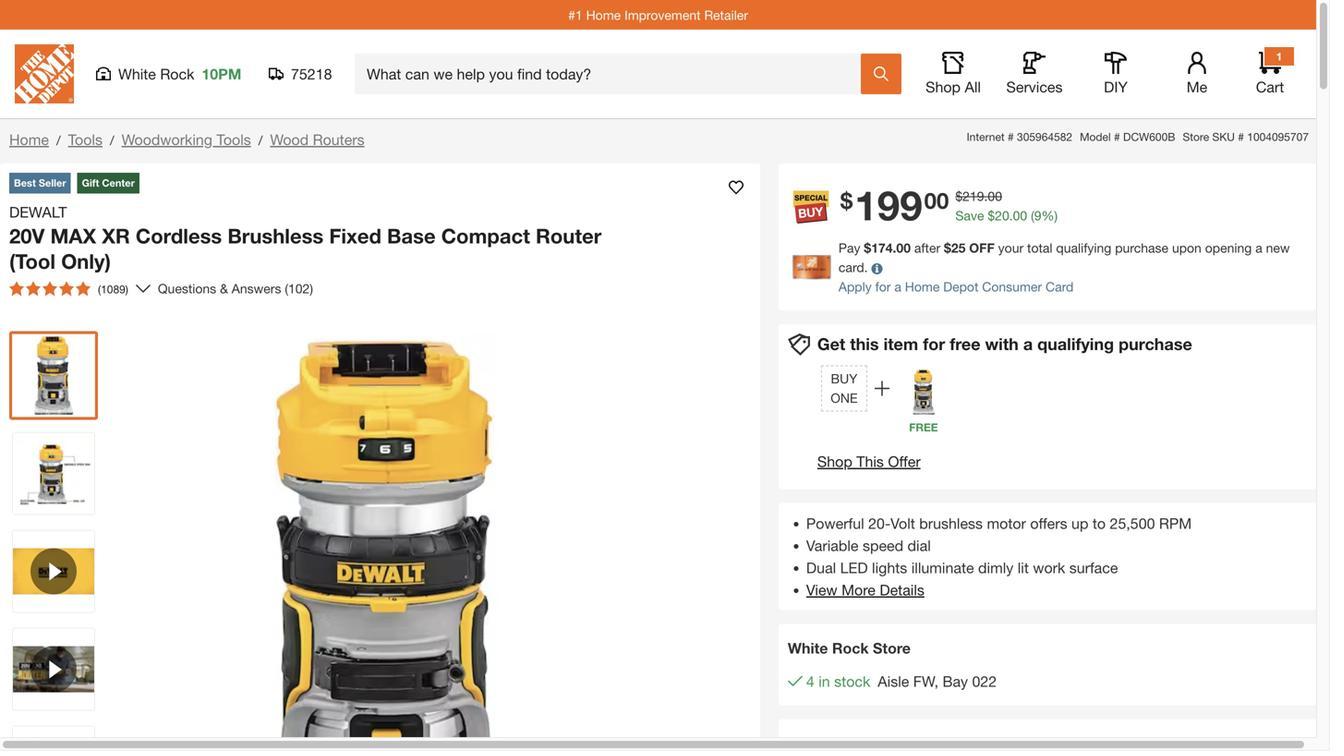 Task type: describe. For each thing, give the bounding box(es) containing it.
free
[[950, 334, 981, 354]]

rock for store
[[832, 639, 869, 657]]

0 vertical spatial .
[[985, 188, 988, 204]]

6157884320001 image
[[13, 629, 94, 710]]

fixed
[[329, 224, 382, 248]]

item
[[884, 334, 919, 354]]

illuminate
[[912, 559, 974, 577]]

internet # 305964582 model # dcw600b store sku # 1004095707
[[967, 130, 1309, 143]]

internet
[[967, 130, 1005, 143]]

75218
[[291, 65, 332, 83]]

174.00
[[872, 240, 911, 255]]

1 tools from the left
[[68, 131, 103, 148]]

get this item for free with a qualifying purchase
[[818, 334, 1193, 354]]

white rock 10pm
[[118, 65, 242, 83]]

dewalt wood routers dcw600b 64.0 image
[[13, 335, 94, 416]]

sku
[[1213, 130, 1235, 143]]

$ right save
[[988, 208, 995, 223]]

all
[[965, 78, 981, 96]]

powerful 20-volt brushless motor offers up to 25,500 rpm variable speed dial dual led lights illuminate dimly lit work surface view more details
[[807, 515, 1192, 599]]

details
[[880, 581, 925, 599]]

10pm
[[202, 65, 242, 83]]

022
[[973, 673, 997, 690]]

shop for shop all
[[926, 78, 961, 96]]

shop all button
[[924, 52, 983, 96]]

qualifying inside your total qualifying purchase upon opening a new card.
[[1057, 240, 1112, 255]]

#1
[[568, 7, 583, 22]]

3 / from the left
[[258, 133, 263, 148]]

1 vertical spatial for
[[923, 334, 945, 354]]

home link
[[9, 131, 49, 148]]

cart
[[1256, 78, 1285, 96]]

buy
[[831, 371, 858, 386]]

diy button
[[1087, 52, 1146, 96]]

20-
[[869, 515, 891, 532]]

%)
[[1042, 208, 1058, 223]]

25
[[952, 240, 966, 255]]

best
[[14, 177, 36, 189]]

white for white rock 10pm
[[118, 65, 156, 83]]

services
[[1007, 78, 1063, 96]]

dewalt wood routers dcw600b a0.2 image
[[13, 727, 94, 751]]

one
[[831, 390, 858, 406]]

upon
[[1173, 240, 1202, 255]]

consumer
[[982, 279, 1042, 294]]

shop for shop this offer
[[818, 453, 853, 470]]

motor
[[987, 515, 1026, 532]]

gift center
[[82, 177, 135, 189]]

$ up save
[[956, 188, 963, 204]]

me button
[[1168, 52, 1227, 96]]

fw,
[[914, 673, 939, 690]]

save
[[956, 208, 985, 223]]

me
[[1187, 78, 1208, 96]]

1 vertical spatial store
[[873, 639, 911, 657]]

woodworking
[[122, 131, 213, 148]]

this
[[857, 453, 884, 470]]

a for free
[[1024, 334, 1033, 354]]

9
[[1035, 208, 1042, 223]]

#1 home improvement retailer
[[568, 7, 748, 22]]

cart 1
[[1256, 50, 1285, 96]]

brushless
[[228, 224, 324, 248]]

4 in stock
[[807, 673, 871, 690]]

view more details link
[[807, 581, 925, 599]]

bay
[[943, 673, 968, 690]]

(1089)
[[98, 283, 128, 296]]

card.
[[839, 260, 868, 275]]

lit
[[1018, 559, 1029, 577]]

max
[[50, 224, 96, 248]]

this
[[850, 334, 879, 354]]

home / tools / woodworking tools / wood routers
[[9, 131, 365, 148]]

cordless
[[136, 224, 222, 248]]

offers
[[1031, 515, 1068, 532]]

card
[[1046, 279, 1074, 294]]

6095062767001 image
[[13, 531, 94, 612]]

1 horizontal spatial .
[[1010, 208, 1013, 223]]

0 horizontal spatial home
[[9, 131, 49, 148]]

00 inside $ 199 00
[[925, 187, 949, 213]]

buy one
[[831, 371, 858, 406]]

(1089) button
[[2, 274, 136, 304]]

info image
[[872, 263, 883, 274]]

aisle
[[878, 673, 910, 690]]

gift
[[82, 177, 99, 189]]

retailer
[[705, 7, 748, 22]]

(102)
[[285, 281, 313, 296]]

up
[[1072, 515, 1089, 532]]

apply
[[839, 279, 872, 294]]

219
[[963, 188, 985, 204]]

dewalt link
[[9, 201, 74, 223]]

pay
[[839, 240, 861, 255]]

answers
[[232, 281, 281, 296]]

diy
[[1104, 78, 1128, 96]]

dial
[[908, 537, 931, 554]]



Task type: locate. For each thing, give the bounding box(es) containing it.
# right internet
[[1008, 130, 1014, 143]]

1 horizontal spatial white
[[788, 639, 828, 657]]

00 up 20
[[988, 188, 1003, 204]]

services button
[[1005, 52, 1064, 96]]

0 horizontal spatial white
[[118, 65, 156, 83]]

1 horizontal spatial shop
[[926, 78, 961, 96]]

$
[[841, 187, 853, 213], [956, 188, 963, 204], [988, 208, 995, 223], [864, 240, 872, 255], [944, 240, 952, 255]]

#
[[1008, 130, 1014, 143], [1114, 130, 1121, 143], [1238, 130, 1245, 143]]

shop
[[926, 78, 961, 96], [818, 453, 853, 470]]

tools left wood
[[217, 131, 251, 148]]

qualifying right total
[[1057, 240, 1112, 255]]

3 # from the left
[[1238, 130, 1245, 143]]

rock for 10pm
[[160, 65, 194, 83]]

questions
[[158, 281, 216, 296]]

your
[[999, 240, 1024, 255]]

0 horizontal spatial store
[[873, 639, 911, 657]]

1 vertical spatial rock
[[832, 639, 869, 657]]

dewalt wood routers dcw600b 40.1 image
[[13, 433, 94, 514]]

1 vertical spatial .
[[1010, 208, 1013, 223]]

white up woodworking
[[118, 65, 156, 83]]

a for upon
[[1256, 240, 1263, 255]]

2 # from the left
[[1114, 130, 1121, 143]]

2 horizontal spatial a
[[1256, 240, 1263, 255]]

dimly
[[979, 559, 1014, 577]]

1 vertical spatial purchase
[[1119, 334, 1193, 354]]

dewalt
[[9, 203, 67, 221]]

best seller
[[14, 177, 66, 189]]

0 vertical spatial rock
[[160, 65, 194, 83]]

0 vertical spatial home
[[586, 7, 621, 22]]

5 stars image
[[9, 281, 91, 296]]

$ inside $ 199 00
[[841, 187, 853, 213]]

compact
[[441, 224, 530, 248]]

20v
[[9, 224, 45, 248]]

1004095707
[[1248, 130, 1309, 143]]

1 # from the left
[[1008, 130, 1014, 143]]

depot
[[944, 279, 979, 294]]

1 vertical spatial a
[[895, 279, 902, 294]]

qualifying
[[1057, 240, 1112, 255], [1038, 334, 1114, 354]]

2 horizontal spatial /
[[258, 133, 263, 148]]

shop this offer
[[818, 453, 921, 470]]

rock up stock
[[832, 639, 869, 657]]

with
[[985, 334, 1019, 354]]

2 / from the left
[[110, 133, 114, 148]]

.
[[985, 188, 988, 204], [1010, 208, 1013, 223]]

1 horizontal spatial store
[[1183, 130, 1210, 143]]

home up best
[[9, 131, 49, 148]]

1
[[1277, 50, 1283, 63]]

1 horizontal spatial tools
[[217, 131, 251, 148]]

2 vertical spatial home
[[905, 279, 940, 294]]

1 horizontal spatial 00
[[988, 188, 1003, 204]]

rpm
[[1160, 515, 1192, 532]]

rock left 10pm at top left
[[160, 65, 194, 83]]

# right sku
[[1238, 130, 1245, 143]]

base
[[387, 224, 436, 248]]

&
[[220, 281, 228, 296]]

purchase inside your total qualifying purchase upon opening a new card.
[[1115, 240, 1169, 255]]

1 / from the left
[[56, 133, 61, 148]]

2 horizontal spatial 00
[[1013, 208, 1028, 223]]

25,500
[[1110, 515, 1155, 532]]

1 horizontal spatial a
[[1024, 334, 1033, 354]]

0 horizontal spatial a
[[895, 279, 902, 294]]

free
[[909, 421, 938, 434]]

a right with
[[1024, 334, 1033, 354]]

xr
[[102, 224, 130, 248]]

2 horizontal spatial #
[[1238, 130, 1245, 143]]

shop inside shop all button
[[926, 78, 961, 96]]

questions & answers (102)
[[158, 281, 313, 296]]

home left depot
[[905, 279, 940, 294]]

center
[[102, 177, 135, 189]]

0 vertical spatial store
[[1183, 130, 1210, 143]]

0 vertical spatial purchase
[[1115, 240, 1169, 255]]

0 vertical spatial for
[[876, 279, 891, 294]]

a left new
[[1256, 240, 1263, 255]]

1 vertical spatial white
[[788, 639, 828, 657]]

rock
[[160, 65, 194, 83], [832, 639, 869, 657]]

0 horizontal spatial for
[[876, 279, 891, 294]]

# right model
[[1114, 130, 1121, 143]]

store left sku
[[1183, 130, 1210, 143]]

1 horizontal spatial home
[[586, 7, 621, 22]]

0 horizontal spatial .
[[985, 188, 988, 204]]

in
[[819, 673, 830, 690]]

What can we help you find today? search field
[[367, 55, 860, 93]]

off
[[970, 240, 995, 255]]

qualifying down card
[[1038, 334, 1114, 354]]

total
[[1028, 240, 1053, 255]]

(1089) link
[[2, 274, 151, 304]]

speed
[[863, 537, 904, 554]]

a down 174.00
[[895, 279, 902, 294]]

00 left (
[[1013, 208, 1028, 223]]

00 left save
[[925, 187, 949, 213]]

for down info image
[[876, 279, 891, 294]]

led
[[841, 559, 868, 577]]

$ left 199
[[841, 187, 853, 213]]

for
[[876, 279, 891, 294], [923, 334, 945, 354]]

0 horizontal spatial #
[[1008, 130, 1014, 143]]

improvement
[[625, 7, 701, 22]]

0 horizontal spatial 00
[[925, 187, 949, 213]]

a inside your total qualifying purchase upon opening a new card.
[[1256, 240, 1263, 255]]

add to list image
[[729, 180, 744, 195]]

1 horizontal spatial /
[[110, 133, 114, 148]]

home
[[586, 7, 621, 22], [9, 131, 49, 148], [905, 279, 940, 294]]

/ right tools link
[[110, 133, 114, 148]]

2 vertical spatial a
[[1024, 334, 1033, 354]]

1 horizontal spatial #
[[1114, 130, 1121, 143]]

pay $ 174.00 after $ 25 off
[[839, 240, 995, 255]]

1 vertical spatial qualifying
[[1038, 334, 1114, 354]]

tools
[[68, 131, 103, 148], [217, 131, 251, 148]]

apply for a home depot consumer card link
[[839, 279, 1074, 294]]

the home depot logo image
[[15, 44, 74, 103]]

1 horizontal spatial rock
[[832, 639, 869, 657]]

wood
[[270, 131, 309, 148]]

0 vertical spatial white
[[118, 65, 156, 83]]

white up 4
[[788, 639, 828, 657]]

(tool
[[9, 249, 56, 274]]

model
[[1080, 130, 1111, 143]]

1 vertical spatial home
[[9, 131, 49, 148]]

dcw600b
[[1124, 130, 1176, 143]]

$ right pay
[[864, 240, 872, 255]]

aisle fw, bay 022
[[878, 673, 997, 690]]

router
[[536, 224, 602, 248]]

2 tools from the left
[[217, 131, 251, 148]]

0 vertical spatial shop
[[926, 78, 961, 96]]

(
[[1031, 208, 1035, 223]]

20
[[995, 208, 1010, 223]]

1 vertical spatial shop
[[818, 453, 853, 470]]

0 horizontal spatial tools
[[68, 131, 103, 148]]

home right the "#1"
[[586, 7, 621, 22]]

apply now image
[[793, 255, 839, 280]]

a
[[1256, 240, 1263, 255], [895, 279, 902, 294], [1024, 334, 1033, 354]]

only)
[[61, 249, 111, 274]]

white
[[118, 65, 156, 83], [788, 639, 828, 657]]

for left free at the right top
[[923, 334, 945, 354]]

1 horizontal spatial for
[[923, 334, 945, 354]]

your total qualifying purchase upon opening a new card.
[[839, 240, 1290, 275]]

work
[[1033, 559, 1066, 577]]

store up aisle
[[873, 639, 911, 657]]

tools link
[[68, 131, 103, 148]]

2 horizontal spatial home
[[905, 279, 940, 294]]

0 horizontal spatial shop
[[818, 453, 853, 470]]

$ 219 . 00 save $ 20 . 00 ( 9 %)
[[956, 188, 1058, 223]]

white for white rock store
[[788, 639, 828, 657]]

0 vertical spatial a
[[1256, 240, 1263, 255]]

volt
[[891, 515, 916, 532]]

new
[[1266, 240, 1290, 255]]

wood routers link
[[270, 131, 365, 148]]

199
[[855, 181, 923, 229]]

get
[[818, 334, 846, 354]]

shop left the all
[[926, 78, 961, 96]]

$ 199 00
[[841, 181, 949, 229]]

shop left this on the right bottom of page
[[818, 453, 853, 470]]

promotion image image
[[901, 369, 947, 415]]

variable
[[807, 537, 859, 554]]

/ left tools link
[[56, 133, 61, 148]]

tools up gift
[[68, 131, 103, 148]]

0 horizontal spatial /
[[56, 133, 61, 148]]

white rock store
[[788, 639, 911, 657]]

0 vertical spatial qualifying
[[1057, 240, 1112, 255]]

0 horizontal spatial rock
[[160, 65, 194, 83]]

brushless
[[920, 515, 983, 532]]

/ left wood
[[258, 133, 263, 148]]

$ right after
[[944, 240, 952, 255]]

surface
[[1070, 559, 1118, 577]]

offer
[[888, 453, 921, 470]]



Task type: vqa. For each thing, say whether or not it's contained in the screenshot.
(1089)
yes



